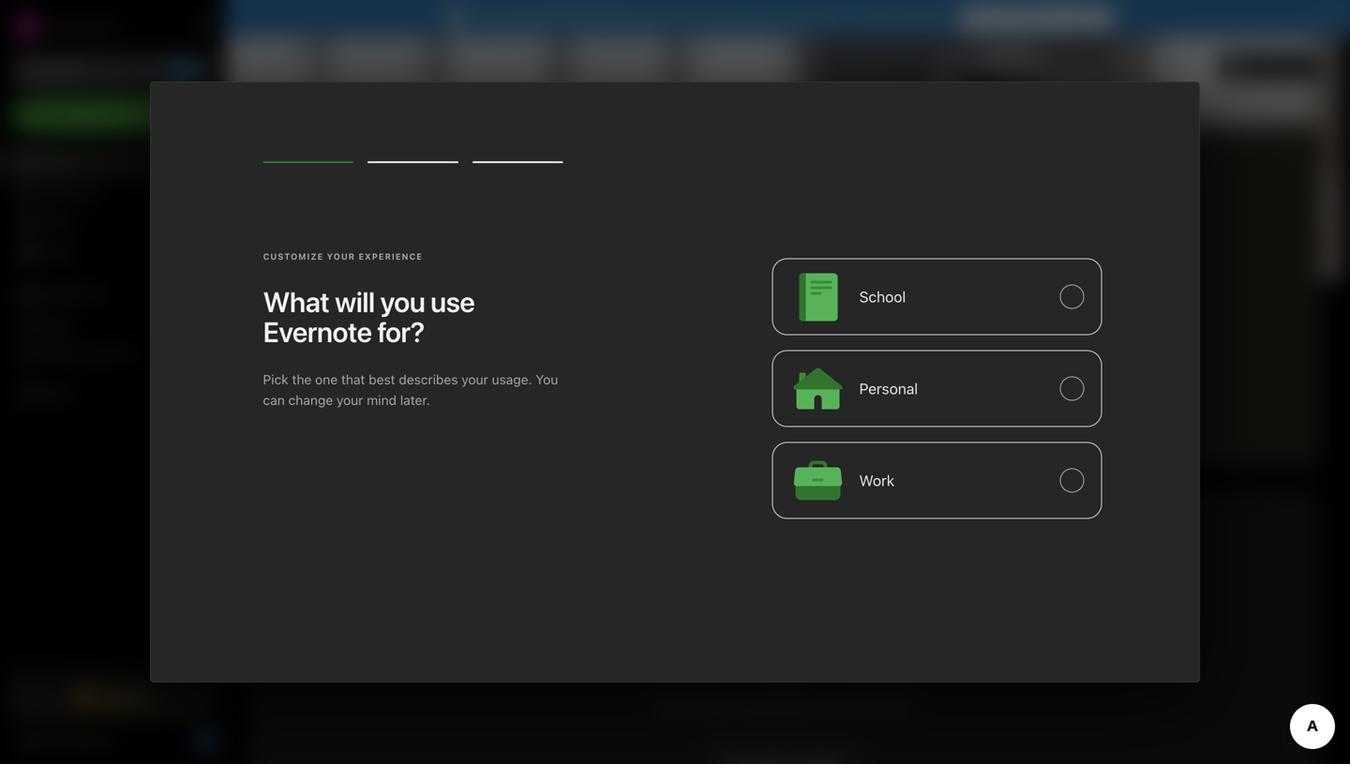 Task type: describe. For each thing, give the bounding box(es) containing it.
sync
[[677, 11, 707, 26]]

notes inside tree
[[41, 214, 77, 230]]

upgrade button
[[11, 678, 214, 716]]

get for get started
[[42, 734, 64, 749]]

tasks button
[[0, 237, 224, 267]]

what
[[263, 285, 329, 319]]

for?
[[377, 315, 425, 349]]

started
[[67, 734, 112, 749]]

customize
[[1252, 60, 1313, 74]]

describes
[[399, 372, 458, 387]]

useful
[[693, 696, 734, 714]]

free:
[[639, 11, 671, 26]]

can
[[263, 393, 285, 408]]

new button
[[11, 98, 214, 132]]

notes button
[[260, 144, 330, 167]]

what will you use evernote for?
[[263, 285, 475, 349]]

personal inside button
[[860, 380, 918, 398]]

best
[[369, 372, 395, 387]]

save useful information from the web.
[[656, 696, 913, 714]]

save
[[656, 696, 689, 714]]

17,
[[1144, 61, 1158, 74]]

2 horizontal spatial your
[[771, 11, 798, 26]]

customize
[[263, 252, 324, 262]]

customize button
[[1219, 53, 1321, 83]]

morning,
[[298, 56, 371, 78]]

you
[[536, 372, 558, 387]]

pick the one that best describes your usage. you can change your mind later.
[[263, 372, 558, 408]]

0 vertical spatial personal
[[561, 11, 615, 26]]

get it free for 7 days button
[[962, 7, 1113, 31]]

get started
[[42, 734, 112, 749]]

for for free:
[[619, 11, 636, 26]]

notebooks link
[[0, 279, 224, 309]]

0
[[203, 736, 210, 748]]

across
[[711, 11, 751, 26]]

expand notebooks image
[[5, 286, 20, 301]]

good morning, john!
[[249, 56, 421, 78]]

shared with me link
[[0, 339, 224, 369]]

school
[[860, 288, 906, 306]]

web.
[[881, 696, 913, 714]]

trash
[[41, 387, 75, 402]]

new
[[41, 107, 68, 123]]

work
[[860, 472, 895, 489]]

work button
[[772, 442, 1103, 519]]

devices.
[[802, 11, 852, 26]]

Search text field
[[24, 54, 201, 88]]

all
[[754, 11, 768, 26]]

shortcuts button
[[0, 177, 224, 207]]

anytime.
[[901, 11, 952, 26]]

shared
[[41, 346, 84, 361]]

trash link
[[0, 380, 224, 410]]

me
[[117, 346, 135, 361]]

1 tab from the top
[[264, 176, 306, 195]]

days
[[1071, 11, 1101, 26]]

tasks
[[41, 245, 75, 260]]

with
[[88, 346, 113, 361]]

try
[[479, 11, 499, 26]]



Task type: locate. For each thing, give the bounding box(es) containing it.
Start writing… text field
[[994, 177, 1319, 451]]

2023
[[1161, 61, 1189, 74]]

1 horizontal spatial get
[[973, 11, 995, 26]]

notes link
[[0, 207, 224, 237]]

good
[[249, 56, 294, 78]]

1 vertical spatial your
[[462, 372, 488, 387]]

change
[[289, 393, 333, 408]]

evernote
[[503, 11, 558, 26], [263, 315, 372, 349]]

your left usage.
[[462, 372, 488, 387]]

for inside 'button'
[[1039, 11, 1057, 26]]

get
[[973, 11, 995, 26], [42, 734, 64, 749]]

1 vertical spatial notes
[[41, 214, 77, 230]]

free
[[1011, 11, 1036, 26]]

0 horizontal spatial the
[[292, 372, 312, 387]]

tags
[[42, 316, 71, 331]]

0 horizontal spatial personal
[[561, 11, 615, 26]]

use
[[431, 285, 475, 319]]

0 vertical spatial evernote
[[503, 11, 558, 26]]

evernote right try
[[503, 11, 558, 26]]

7
[[1060, 11, 1068, 26]]

one
[[315, 372, 338, 387]]

get for get it free for 7 days
[[973, 11, 995, 26]]

the up change
[[292, 372, 312, 387]]

pick
[[263, 372, 289, 387]]

1 vertical spatial tab
[[264, 537, 325, 555]]

settings image
[[191, 15, 214, 38]]

friday,
[[1034, 61, 1075, 74]]

1 horizontal spatial your
[[462, 372, 488, 387]]

for
[[619, 11, 636, 26], [1039, 11, 1057, 26]]

personal down school
[[860, 380, 918, 398]]

0 horizontal spatial for
[[619, 11, 636, 26]]

experience
[[359, 252, 423, 262]]

your right the all
[[771, 11, 798, 26]]

later.
[[400, 393, 430, 408]]

1 vertical spatial get
[[42, 734, 64, 749]]

1 for from the left
[[619, 11, 636, 26]]

personal button
[[772, 350, 1103, 427]]

try evernote personal for free: sync across all your devices. cancel anytime.
[[479, 11, 952, 26]]

cancel
[[856, 11, 897, 26]]

for left the 7
[[1039, 11, 1057, 26]]

0 vertical spatial your
[[771, 11, 798, 26]]

1 horizontal spatial personal
[[860, 380, 918, 398]]

tab list
[[264, 176, 306, 195]]

1 horizontal spatial for
[[1039, 11, 1057, 26]]

0 vertical spatial get
[[973, 11, 995, 26]]

tree containing home
[[0, 147, 225, 661]]

0 vertical spatial notes
[[264, 148, 308, 163]]

2 for from the left
[[1039, 11, 1057, 26]]

it
[[999, 11, 1007, 26]]

the
[[292, 372, 312, 387], [855, 696, 877, 714]]

0 horizontal spatial notes
[[41, 214, 77, 230]]

notebooks
[[42, 286, 108, 301]]

will
[[335, 285, 375, 319]]

notes down good
[[264, 148, 308, 163]]

personal left free:
[[561, 11, 615, 26]]

the inside pick the one that best describes your usage. you can change your mind later.
[[292, 372, 312, 387]]

None search field
[[24, 54, 201, 88]]

shortcuts
[[42, 185, 101, 200]]

notes up tasks
[[41, 214, 77, 230]]

tags button
[[0, 309, 224, 339]]

get inside 'button'
[[973, 11, 995, 26]]

for for 7
[[1039, 11, 1057, 26]]

you
[[380, 285, 425, 319]]

your down that
[[337, 393, 363, 408]]

0 horizontal spatial evernote
[[263, 315, 372, 349]]

get left started
[[42, 734, 64, 749]]

0 vertical spatial tab
[[264, 176, 306, 195]]

school button
[[772, 258, 1103, 335]]

0 vertical spatial the
[[292, 372, 312, 387]]

customize your experience
[[263, 252, 423, 262]]

1 horizontal spatial the
[[855, 696, 877, 714]]

friday, november 17, 2023
[[1034, 61, 1189, 74]]

upgrade
[[97, 689, 153, 705]]

1 horizontal spatial evernote
[[503, 11, 558, 26]]

evernote inside what will you use evernote for?
[[263, 315, 372, 349]]

notes
[[264, 148, 308, 163], [41, 214, 77, 230]]

your
[[327, 252, 356, 262]]

tree
[[0, 147, 225, 661]]

0 horizontal spatial get
[[42, 734, 64, 749]]

shared with me
[[41, 346, 135, 361]]

personal
[[561, 11, 615, 26], [860, 380, 918, 398]]

evernote up the one
[[263, 315, 372, 349]]

2 vertical spatial your
[[337, 393, 363, 408]]

from
[[819, 696, 851, 714]]

information
[[738, 696, 815, 714]]

1 vertical spatial evernote
[[263, 315, 372, 349]]

1 horizontal spatial notes
[[264, 148, 308, 163]]

1 vertical spatial personal
[[860, 380, 918, 398]]

your
[[771, 11, 798, 26], [462, 372, 488, 387], [337, 393, 363, 408]]

home
[[41, 154, 77, 170]]

mind
[[367, 393, 397, 408]]

the right from
[[855, 696, 877, 714]]

november
[[1079, 61, 1141, 74]]

get left it
[[973, 11, 995, 26]]

john!
[[375, 56, 421, 78]]

home link
[[0, 147, 225, 177]]

tab
[[264, 176, 306, 195], [264, 537, 325, 555]]

usage.
[[492, 372, 532, 387]]

that
[[341, 372, 365, 387]]

notes inside button
[[264, 148, 308, 163]]

1 vertical spatial the
[[855, 696, 877, 714]]

get it free for 7 days
[[973, 11, 1101, 26]]

0 horizontal spatial your
[[337, 393, 363, 408]]

for left free:
[[619, 11, 636, 26]]

2 tab from the top
[[264, 537, 325, 555]]



Task type: vqa. For each thing, say whether or not it's contained in the screenshot.
Pad
no



